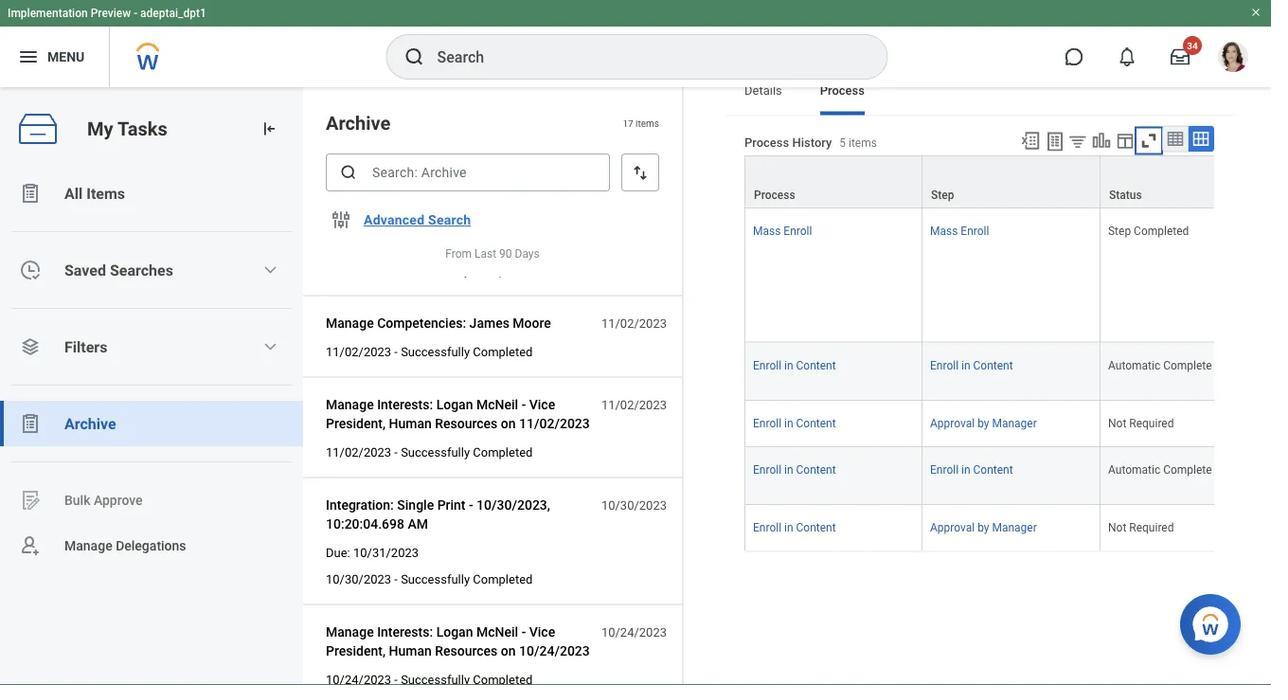 Task type: vqa. For each thing, say whether or not it's contained in the screenshot.


Task type: locate. For each thing, give the bounding box(es) containing it.
mass for second the mass enroll link
[[930, 224, 958, 237]]

approval by manager link
[[930, 412, 1037, 430], [930, 517, 1037, 534]]

-
[[134, 7, 137, 20], [394, 263, 398, 277], [394, 344, 398, 359], [522, 397, 526, 412], [394, 445, 398, 459], [469, 497, 473, 513], [394, 572, 398, 586], [522, 624, 526, 640]]

manage inside button
[[326, 315, 374, 331]]

11/02/2023 - successfully completed
[[326, 263, 533, 277], [326, 344, 533, 359], [326, 445, 533, 459]]

11/02/2023 - successfully completed down manage interests: logan mcneil - vice president, human resources on 11/02/2023
[[326, 445, 533, 459]]

1 11/02/2023 - successfully completed from the top
[[326, 263, 533, 277]]

in for fourth 'row' from the top of the page's enroll in content link
[[785, 416, 794, 430]]

successfully down from
[[401, 263, 470, 277]]

saved
[[64, 261, 106, 279]]

archive up search image in the top of the page
[[326, 112, 391, 134]]

2 resources from the top
[[435, 643, 498, 659]]

0 horizontal spatial 10/24/2023
[[519, 643, 590, 659]]

chevron down image for filters
[[263, 339, 278, 354]]

clipboard image left "all"
[[19, 182, 42, 205]]

process inside 'popup button'
[[754, 188, 796, 201]]

logan down "manage competencies: james moore" button on the left top
[[436, 397, 473, 412]]

1 vertical spatial vice
[[529, 624, 555, 640]]

0 vertical spatial manager
[[992, 416, 1037, 430]]

manager for fourth 'row' from the top of the page's enroll in content link's approval by manager link
[[992, 416, 1037, 430]]

advanced search button
[[356, 201, 479, 239]]

2 chevron down image from the top
[[263, 339, 278, 354]]

3 successfully from the top
[[401, 445, 470, 459]]

1 horizontal spatial mass
[[930, 224, 958, 237]]

saved searches button
[[0, 247, 303, 293]]

enroll in content link
[[753, 355, 836, 372], [930, 355, 1013, 372], [753, 412, 836, 430], [753, 459, 836, 476], [930, 459, 1013, 476], [753, 517, 836, 534]]

1 mcneil from the top
[[477, 397, 518, 412]]

successfully
[[401, 263, 470, 277], [401, 344, 470, 359], [401, 445, 470, 459], [401, 572, 470, 586]]

1 vertical spatial approval by manager link
[[930, 517, 1037, 534]]

2 row from the top
[[745, 208, 1272, 342]]

search image
[[403, 45, 426, 68]]

profile logan mcneil image
[[1218, 42, 1249, 76]]

0 vertical spatial required
[[1130, 416, 1174, 430]]

mass down process "column header"
[[753, 224, 781, 237]]

1 approval by manager link from the top
[[930, 412, 1037, 430]]

integration:
[[326, 497, 394, 513]]

manage for manage competencies: james moore
[[326, 315, 374, 331]]

enroll in content link for fourth 'row' from the bottom
[[753, 355, 836, 372]]

approval for enroll in content link related to sixth 'row' from the top
[[930, 521, 975, 534]]

manage interests: logan mcneil - vice president, human resources on 10/24/2023
[[326, 624, 590, 659]]

successfully down 10/31/2023
[[401, 572, 470, 586]]

mass enroll link down step popup button
[[930, 220, 990, 237]]

manager
[[992, 416, 1037, 430], [992, 521, 1037, 534]]

2 vertical spatial process
[[754, 188, 796, 201]]

1 complete from the top
[[1164, 358, 1212, 372]]

1 approval by manager from the top
[[930, 416, 1037, 430]]

2 mass from the left
[[930, 224, 958, 237]]

mcneil inside manage interests: logan mcneil - vice president, human resources on 11/02/2023
[[477, 397, 518, 412]]

2 clipboard image from the top
[[19, 412, 42, 435]]

0 vertical spatial clipboard image
[[19, 182, 42, 205]]

manage delegations link
[[0, 523, 303, 568]]

enroll in content for 2nd 'row' from the bottom of the page's enroll in content link
[[753, 463, 836, 476]]

list containing all items
[[0, 171, 303, 568]]

content for fourth 'row' from the top of the page's enroll in content link
[[796, 416, 836, 430]]

human up single
[[389, 416, 432, 431]]

2 president, from the top
[[326, 643, 386, 659]]

1 vertical spatial chevron down image
[[263, 339, 278, 354]]

Search Workday  search field
[[437, 36, 848, 78]]

user plus image
[[19, 534, 42, 557]]

11/02/2023
[[326, 263, 391, 277], [602, 316, 667, 330], [326, 344, 391, 359], [602, 398, 667, 412], [519, 416, 590, 431], [326, 445, 391, 459]]

mcneil
[[477, 397, 518, 412], [477, 624, 518, 640]]

1 vertical spatial step
[[1109, 224, 1131, 237]]

2 approval by manager link from the top
[[930, 517, 1037, 534]]

notifications large image
[[1118, 47, 1137, 66]]

logan down 10/30/2023 - successfully completed
[[436, 624, 473, 640]]

process history 5 items
[[745, 135, 877, 150]]

1 vertical spatial 11/02/2023 - successfully completed
[[326, 344, 533, 359]]

president, inside manage interests: logan mcneil - vice president, human resources on 11/02/2023
[[326, 416, 386, 431]]

status button
[[1101, 156, 1272, 207]]

1 vertical spatial manager
[[992, 521, 1037, 534]]

1 clipboard image from the top
[[19, 182, 42, 205]]

step completed
[[1109, 224, 1189, 237]]

0 vertical spatial automatic
[[1109, 358, 1161, 372]]

president,
[[326, 416, 386, 431], [326, 643, 386, 659]]

1 mass enroll from the left
[[753, 224, 812, 237]]

human
[[389, 416, 432, 431], [389, 643, 432, 659]]

moore
[[513, 315, 551, 331]]

mcneil for 10/24/2023
[[477, 624, 518, 640]]

1 horizontal spatial mass enroll
[[930, 224, 990, 237]]

automatic complete
[[1109, 358, 1212, 372], [1109, 463, 1212, 476]]

automatic
[[1109, 358, 1161, 372], [1109, 463, 1161, 476]]

vice inside manage interests: logan mcneil - vice president, human resources on 11/02/2023
[[529, 397, 555, 412]]

fullscreen image
[[1139, 130, 1160, 151]]

1 chevron down image from the top
[[263, 262, 278, 278]]

0 vertical spatial mcneil
[[477, 397, 518, 412]]

10/24/2023
[[602, 625, 667, 639], [519, 643, 590, 659]]

menu button
[[0, 27, 109, 87]]

manage
[[326, 315, 374, 331], [326, 397, 374, 412], [64, 538, 112, 553], [326, 624, 374, 640]]

3 row from the top
[[745, 342, 1272, 400]]

6 row from the top
[[745, 505, 1272, 551]]

0 horizontal spatial step
[[931, 188, 955, 201]]

Search: Archive text field
[[326, 153, 610, 191]]

2 vice from the top
[[529, 624, 555, 640]]

clipboard image for archive
[[19, 412, 42, 435]]

enroll in content link for 2nd 'row' from the bottom of the page
[[753, 459, 836, 476]]

not required for fourth 'row' from the top of the page's enroll in content link's approval by manager link
[[1109, 416, 1174, 430]]

0 vertical spatial process
[[820, 83, 865, 98]]

manage inside manage interests: logan mcneil - vice president, human resources on 10/24/2023
[[326, 624, 374, 640]]

1 vice from the top
[[529, 397, 555, 412]]

not required for approval by manager link for enroll in content link related to sixth 'row' from the top
[[1109, 521, 1174, 534]]

0 vertical spatial human
[[389, 416, 432, 431]]

4 row from the top
[[745, 400, 1272, 447]]

1 vertical spatial human
[[389, 643, 432, 659]]

1 not from the top
[[1109, 416, 1127, 430]]

resources inside manage interests: logan mcneil - vice president, human resources on 11/02/2023
[[435, 416, 498, 431]]

1 vertical spatial automatic
[[1109, 463, 1161, 476]]

1 vertical spatial mcneil
[[477, 624, 518, 640]]

successfully down manage competencies: james moore
[[401, 344, 470, 359]]

bulk approve
[[64, 492, 143, 508]]

completed inside 'row'
[[1134, 224, 1189, 237]]

content
[[796, 358, 836, 372], [974, 358, 1013, 372], [796, 416, 836, 430], [796, 463, 836, 476], [974, 463, 1013, 476], [796, 521, 836, 534]]

0 vertical spatial items
[[636, 117, 659, 129]]

2 human from the top
[[389, 643, 432, 659]]

process up 5
[[820, 83, 865, 98]]

logan inside manage interests: logan mcneil - vice president, human resources on 10/24/2023
[[436, 624, 473, 640]]

all items button
[[0, 171, 303, 216]]

0 vertical spatial 10/30/2023
[[602, 498, 667, 512]]

1 automatic complete from the top
[[1109, 358, 1212, 372]]

- inside manage interests: logan mcneil - vice president, human resources on 11/02/2023
[[522, 397, 526, 412]]

- inside menu banner
[[134, 7, 137, 20]]

approval by manager
[[930, 416, 1037, 430], [930, 521, 1037, 534]]

preview
[[91, 7, 131, 20]]

0 vertical spatial complete
[[1164, 358, 1212, 372]]

1 vertical spatial automatic complete
[[1109, 463, 1212, 476]]

0 vertical spatial not
[[1109, 416, 1127, 430]]

1 manager from the top
[[992, 416, 1037, 430]]

1 vertical spatial by
[[978, 521, 990, 534]]

chevron down image inside saved searches dropdown button
[[263, 262, 278, 278]]

0 vertical spatial on
[[501, 416, 516, 431]]

resources
[[435, 416, 498, 431], [435, 643, 498, 659]]

1 vertical spatial not
[[1109, 521, 1127, 534]]

0 vertical spatial archive
[[326, 112, 391, 134]]

0 horizontal spatial mass enroll
[[753, 224, 812, 237]]

0 vertical spatial approval
[[930, 416, 975, 430]]

11/02/2023 - successfully completed down from
[[326, 263, 533, 277]]

human inside manage interests: logan mcneil - vice president, human resources on 11/02/2023
[[389, 416, 432, 431]]

1 vertical spatial not required
[[1109, 521, 1174, 534]]

manage competencies: james moore
[[326, 315, 551, 331]]

1 mass from the left
[[753, 224, 781, 237]]

archive down filters
[[64, 415, 116, 433]]

0 horizontal spatial archive
[[64, 415, 116, 433]]

2 automatic complete from the top
[[1109, 463, 1212, 476]]

export to excel image
[[1020, 130, 1041, 151]]

from
[[446, 247, 472, 261]]

successfully down manage interests: logan mcneil - vice president, human resources on 11/02/2023
[[401, 445, 470, 459]]

1 resources from the top
[[435, 416, 498, 431]]

step inside popup button
[[931, 188, 955, 201]]

vice inside manage interests: logan mcneil - vice president, human resources on 10/24/2023
[[529, 624, 555, 640]]

10/30/2023 for 10/30/2023 - successfully completed
[[326, 572, 391, 586]]

1 vertical spatial complete
[[1164, 463, 1212, 476]]

2 11/02/2023 - successfully completed from the top
[[326, 344, 533, 359]]

resources down 10/30/2023 - successfully completed
[[435, 643, 498, 659]]

chevron down image
[[263, 262, 278, 278], [263, 339, 278, 354]]

interests: inside manage interests: logan mcneil - vice president, human resources on 10/24/2023
[[377, 624, 433, 640]]

clipboard image inside all items button
[[19, 182, 42, 205]]

0 horizontal spatial items
[[636, 117, 659, 129]]

click to view/edit grid preferences image
[[1115, 130, 1136, 151]]

enroll in content for fourth 'row' from the top of the page's enroll in content link
[[753, 416, 836, 430]]

0 vertical spatial by
[[978, 416, 990, 430]]

not required
[[1109, 416, 1174, 430], [1109, 521, 1174, 534]]

clipboard image
[[19, 182, 42, 205], [19, 412, 42, 435]]

process left history
[[745, 135, 790, 150]]

1 horizontal spatial mass enroll link
[[930, 220, 990, 237]]

approval by manager link for enroll in content link related to sixth 'row' from the top
[[930, 517, 1037, 534]]

2 automatic from the top
[[1109, 463, 1161, 476]]

my tasks element
[[0, 87, 303, 685]]

0 horizontal spatial mass
[[753, 224, 781, 237]]

on inside manage interests: logan mcneil - vice president, human resources on 11/02/2023
[[501, 416, 516, 431]]

1 human from the top
[[389, 416, 432, 431]]

1 vertical spatial resources
[[435, 643, 498, 659]]

0 horizontal spatial 10/30/2023
[[326, 572, 391, 586]]

0 vertical spatial 10/24/2023
[[602, 625, 667, 639]]

0 vertical spatial chevron down image
[[263, 262, 278, 278]]

4 successfully from the top
[[401, 572, 470, 586]]

table image
[[1166, 129, 1185, 148]]

0 vertical spatial approval by manager link
[[930, 412, 1037, 430]]

process
[[820, 83, 865, 98], [745, 135, 790, 150], [754, 188, 796, 201]]

enroll in content for enroll in content link corresponding to fourth 'row' from the bottom
[[753, 358, 836, 372]]

1 vertical spatial approval by manager
[[930, 521, 1037, 534]]

1 vertical spatial interests:
[[377, 624, 433, 640]]

2 not required from the top
[[1109, 521, 1174, 534]]

2 required from the top
[[1130, 521, 1174, 534]]

president, for manage interests: logan mcneil - vice president, human resources on 10/24/2023
[[326, 643, 386, 659]]

all
[[64, 184, 83, 202]]

not
[[1109, 416, 1127, 430], [1109, 521, 1127, 534]]

approval for fourth 'row' from the top of the page's enroll in content link
[[930, 416, 975, 430]]

mass down step popup button
[[930, 224, 958, 237]]

automatic for fourth 'row' from the bottom
[[1109, 358, 1161, 372]]

0 vertical spatial vice
[[529, 397, 555, 412]]

0 vertical spatial resources
[[435, 416, 498, 431]]

enroll
[[784, 224, 812, 237], [961, 224, 990, 237], [753, 358, 782, 372], [930, 358, 959, 372], [753, 416, 782, 430], [753, 463, 782, 476], [930, 463, 959, 476], [753, 521, 782, 534]]

1 horizontal spatial archive
[[326, 112, 391, 134]]

resources inside manage interests: logan mcneil - vice president, human resources on 10/24/2023
[[435, 643, 498, 659]]

human inside manage interests: logan mcneil - vice president, human resources on 10/24/2023
[[389, 643, 432, 659]]

mass for 2nd the mass enroll link from the right
[[753, 224, 781, 237]]

step for step
[[931, 188, 955, 201]]

menu
[[47, 49, 85, 65]]

on inside manage interests: logan mcneil - vice president, human resources on 10/24/2023
[[501, 643, 516, 659]]

completed up 10/30/2023,
[[473, 445, 533, 459]]

mass enroll
[[753, 224, 812, 237], [930, 224, 990, 237]]

0 vertical spatial approval by manager
[[930, 416, 1037, 430]]

0 vertical spatial president,
[[326, 416, 386, 431]]

in for enroll in content link corresponding to fourth 'row' from the bottom
[[785, 358, 794, 372]]

2 on from the top
[[501, 643, 516, 659]]

1 horizontal spatial 10/30/2023
[[602, 498, 667, 512]]

0 vertical spatial not required
[[1109, 416, 1174, 430]]

enroll in content link for fourth 'row' from the top of the page
[[753, 412, 836, 430]]

president, inside manage interests: logan mcneil - vice president, human resources on 10/24/2023
[[326, 643, 386, 659]]

toolbar
[[1012, 126, 1215, 155]]

1 horizontal spatial step
[[1109, 224, 1131, 237]]

logan
[[436, 397, 473, 412], [436, 624, 473, 640]]

1 vertical spatial approval
[[930, 521, 975, 534]]

mass
[[753, 224, 781, 237], [930, 224, 958, 237]]

1 vertical spatial required
[[1130, 521, 1174, 534]]

0 horizontal spatial mass enroll link
[[753, 220, 812, 237]]

clipboard image inside archive button
[[19, 412, 42, 435]]

by for enroll in content link related to sixth 'row' from the top
[[978, 521, 990, 534]]

2 logan from the top
[[436, 624, 473, 640]]

1 approval from the top
[[930, 416, 975, 430]]

1 required from the top
[[1130, 416, 1174, 430]]

chevron down image for saved searches
[[263, 262, 278, 278]]

vice for 11/02/2023
[[529, 397, 555, 412]]

items inside process history 5 items
[[849, 136, 877, 150]]

menu banner
[[0, 0, 1272, 87]]

1 president, from the top
[[326, 416, 386, 431]]

interests: down competencies:
[[377, 397, 433, 412]]

1 by from the top
[[978, 416, 990, 430]]

1 vertical spatial logan
[[436, 624, 473, 640]]

items
[[86, 184, 125, 202]]

chevron down image inside filters dropdown button
[[263, 339, 278, 354]]

president, for manage interests: logan mcneil - vice president, human resources on 11/02/2023
[[326, 416, 386, 431]]

11/02/2023 - successfully completed down competencies:
[[326, 344, 533, 359]]

90
[[499, 247, 512, 261]]

manage for manage interests: logan mcneil - vice president, human resources on 11/02/2023
[[326, 397, 374, 412]]

10/30/2023
[[602, 498, 667, 512], [326, 572, 391, 586]]

logan for 10/24/2023
[[436, 624, 473, 640]]

resources for 11/02/2023
[[435, 416, 498, 431]]

0 vertical spatial 11/02/2023 - successfully completed
[[326, 263, 533, 277]]

mcneil down 10/30/2023 - successfully completed
[[477, 624, 518, 640]]

3 11/02/2023 - successfully completed from the top
[[326, 445, 533, 459]]

1 vertical spatial items
[[849, 136, 877, 150]]

items right 17
[[636, 117, 659, 129]]

1 row from the top
[[745, 155, 1272, 208]]

enroll in content
[[753, 358, 836, 372], [930, 358, 1013, 372], [753, 416, 836, 430], [753, 463, 836, 476], [930, 463, 1013, 476], [753, 521, 836, 534]]

tab list
[[726, 70, 1234, 115]]

mcneil inside manage interests: logan mcneil - vice president, human resources on 10/24/2023
[[477, 624, 518, 640]]

by
[[978, 416, 990, 430], [978, 521, 990, 534]]

mass enroll down step popup button
[[930, 224, 990, 237]]

clipboard image down the perspective icon
[[19, 412, 42, 435]]

process down process history 5 items
[[754, 188, 796, 201]]

interests: inside manage interests: logan mcneil - vice president, human resources on 11/02/2023
[[377, 397, 433, 412]]

2 manager from the top
[[992, 521, 1037, 534]]

expand table image
[[1192, 129, 1211, 148]]

- inside manage interests: logan mcneil - vice president, human resources on 10/24/2023
[[522, 624, 526, 640]]

manage inside manage interests: logan mcneil - vice president, human resources on 11/02/2023
[[326, 397, 374, 412]]

human for manage interests: logan mcneil - vice president, human resources on 11/02/2023
[[389, 416, 432, 431]]

bulk approve link
[[0, 478, 303, 523]]

approval
[[930, 416, 975, 430], [930, 521, 975, 534]]

resources up 'print'
[[435, 416, 498, 431]]

tab list containing details
[[726, 70, 1234, 115]]

1 on from the top
[[501, 416, 516, 431]]

step
[[931, 188, 955, 201], [1109, 224, 1131, 237]]

step button
[[923, 156, 1100, 207]]

1 vertical spatial on
[[501, 643, 516, 659]]

1 logan from the top
[[436, 397, 473, 412]]

complete for 2nd 'row' from the bottom of the page
[[1164, 463, 1212, 476]]

archive
[[326, 112, 391, 134], [64, 415, 116, 433]]

1 vertical spatial 10/30/2023
[[326, 572, 391, 586]]

2 interests: from the top
[[377, 624, 433, 640]]

export to worksheets image
[[1044, 130, 1067, 153]]

1 automatic from the top
[[1109, 358, 1161, 372]]

not for sixth 'row' from the top
[[1109, 521, 1127, 534]]

manage for manage interests: logan mcneil - vice president, human resources on 10/24/2023
[[326, 624, 374, 640]]

on
[[501, 416, 516, 431], [501, 643, 516, 659]]

0 vertical spatial logan
[[436, 397, 473, 412]]

mcneil down the james
[[477, 397, 518, 412]]

manage delegations
[[64, 538, 186, 553]]

interests: for manage interests: logan mcneil - vice president, human resources on 10/24/2023
[[377, 624, 433, 640]]

2 vertical spatial 11/02/2023 - successfully completed
[[326, 445, 533, 459]]

delegations
[[116, 538, 186, 553]]

0 vertical spatial step
[[931, 188, 955, 201]]

1 not required from the top
[[1109, 416, 1174, 430]]

1 vertical spatial president,
[[326, 643, 386, 659]]

transformation import image
[[260, 119, 279, 138]]

mcneil for 11/02/2023
[[477, 397, 518, 412]]

complete
[[1164, 358, 1212, 372], [1164, 463, 1212, 476]]

2 mcneil from the top
[[477, 624, 518, 640]]

2 not from the top
[[1109, 521, 1127, 534]]

advanced
[[364, 212, 425, 228]]

mass enroll link down process "column header"
[[753, 220, 812, 237]]

items right 5
[[849, 136, 877, 150]]

1 vertical spatial clipboard image
[[19, 412, 42, 435]]

days
[[515, 247, 540, 261]]

logan inside manage interests: logan mcneil - vice president, human resources on 11/02/2023
[[436, 397, 473, 412]]

2 complete from the top
[[1164, 463, 1212, 476]]

1 interests: from the top
[[377, 397, 433, 412]]

mass enroll down process "column header"
[[753, 224, 812, 237]]

vice
[[529, 397, 555, 412], [529, 624, 555, 640]]

manage for manage delegations
[[64, 538, 112, 553]]

approval by manager for fourth 'row' from the top of the page's enroll in content link's approval by manager link
[[930, 416, 1037, 430]]

list
[[0, 171, 303, 568]]

item list element
[[303, 87, 684, 685]]

1 vertical spatial archive
[[64, 415, 116, 433]]

0 vertical spatial automatic complete
[[1109, 358, 1212, 372]]

clock check image
[[19, 259, 42, 281]]

my
[[87, 118, 113, 140]]

2 by from the top
[[978, 521, 990, 534]]

2 approval by manager from the top
[[930, 521, 1037, 534]]

interests: down 10/30/2023 - successfully completed
[[377, 624, 433, 640]]

in for 2nd 'row' from the bottom of the page's enroll in content link
[[785, 463, 794, 476]]

2 approval from the top
[[930, 521, 975, 534]]

2 successfully from the top
[[401, 344, 470, 359]]

mass enroll link
[[753, 220, 812, 237], [930, 220, 990, 237]]

row
[[745, 155, 1272, 208], [745, 208, 1272, 342], [745, 342, 1272, 400], [745, 400, 1272, 447], [745, 447, 1272, 505], [745, 505, 1272, 551]]

completed down "status"
[[1134, 224, 1189, 237]]

human down 10/30/2023 - successfully completed
[[389, 643, 432, 659]]

0 vertical spatial interests:
[[377, 397, 433, 412]]

manage inside my tasks "element"
[[64, 538, 112, 553]]

items
[[636, 117, 659, 129], [849, 136, 877, 150]]

perspective image
[[19, 335, 42, 358]]

automatic complete for fourth 'row' from the bottom
[[1109, 358, 1212, 372]]

required for fourth 'row' from the top of the page
[[1130, 416, 1174, 430]]

1 horizontal spatial items
[[849, 136, 877, 150]]

complete for fourth 'row' from the bottom
[[1164, 358, 1212, 372]]

completed
[[1134, 224, 1189, 237], [473, 263, 533, 277], [473, 344, 533, 359], [473, 445, 533, 459], [473, 572, 533, 586]]

history
[[793, 135, 832, 150]]

1 vertical spatial 10/24/2023
[[519, 643, 590, 659]]



Task type: describe. For each thing, give the bounding box(es) containing it.
resources for 10/24/2023
[[435, 643, 498, 659]]

on for 10/24/2023
[[501, 643, 516, 659]]

print
[[437, 497, 466, 513]]

10:20:04.698
[[326, 516, 405, 532]]

enroll in content for enroll in content link related to sixth 'row' from the top
[[753, 521, 836, 534]]

approval by manager for approval by manager link for enroll in content link related to sixth 'row' from the top
[[930, 521, 1037, 534]]

approval by manager link for fourth 'row' from the top of the page's enroll in content link
[[930, 412, 1037, 430]]

row containing process
[[745, 155, 1272, 208]]

select to filter grid data image
[[1068, 131, 1089, 151]]

am
[[408, 516, 428, 532]]

tasks
[[117, 118, 167, 140]]

10/30/2023 for 10/30/2023
[[602, 498, 667, 512]]

manage competencies: james moore button
[[326, 312, 559, 335]]

11/02/2023 - successfully completed for competencies:
[[326, 344, 533, 359]]

competencies:
[[377, 315, 466, 331]]

implementation
[[8, 7, 88, 20]]

10/24/2023 inside manage interests: logan mcneil - vice president, human resources on 10/24/2023
[[519, 643, 590, 659]]

11/02/2023 - successfully completed for interests:
[[326, 445, 533, 459]]

details
[[745, 83, 782, 98]]

rename image
[[19, 489, 42, 512]]

all items
[[64, 184, 125, 202]]

10/30/2023 - successfully completed
[[326, 572, 533, 586]]

completed down 90
[[473, 263, 533, 277]]

manager for approval by manager link for enroll in content link related to sixth 'row' from the top
[[992, 521, 1037, 534]]

2 mass enroll link from the left
[[930, 220, 990, 237]]

single
[[397, 497, 434, 513]]

last
[[475, 247, 497, 261]]

process column header
[[745, 155, 923, 208]]

from last 90 days
[[446, 247, 540, 261]]

process button
[[746, 156, 922, 207]]

vice for 10/24/2023
[[529, 624, 555, 640]]

search
[[428, 212, 471, 228]]

automatic for 2nd 'row' from the bottom of the page
[[1109, 463, 1161, 476]]

adeptai_dpt1
[[140, 7, 206, 20]]

justify image
[[17, 45, 40, 68]]

step for step completed
[[1109, 224, 1131, 237]]

archive inside item list element
[[326, 112, 391, 134]]

james
[[470, 315, 510, 331]]

status
[[1110, 188, 1142, 201]]

not for fourth 'row' from the top of the page
[[1109, 416, 1127, 430]]

interests: for manage interests: logan mcneil - vice president, human resources on 11/02/2023
[[377, 397, 433, 412]]

archive button
[[0, 401, 303, 446]]

- inside integration: single print - 10/30/2023, 10:20:04.698 am
[[469, 497, 473, 513]]

5 row from the top
[[745, 447, 1272, 505]]

in for enroll in content link related to sixth 'row' from the top
[[785, 521, 794, 534]]

content for enroll in content link corresponding to fourth 'row' from the bottom
[[796, 358, 836, 372]]

saved searches
[[64, 261, 173, 279]]

filters
[[64, 338, 107, 356]]

configure image
[[330, 208, 352, 231]]

11/02/2023 inside manage interests: logan mcneil - vice president, human resources on 11/02/2023
[[519, 416, 590, 431]]

1 successfully from the top
[[401, 263, 470, 277]]

logan for 11/02/2023
[[436, 397, 473, 412]]

completed down the james
[[473, 344, 533, 359]]

completed down 10/30/2023,
[[473, 572, 533, 586]]

expand/collapse chart image
[[1092, 130, 1112, 151]]

5
[[840, 136, 846, 150]]

sort image
[[631, 163, 650, 182]]

10/30/2023,
[[477, 497, 550, 513]]

filters button
[[0, 324, 303, 370]]

archive inside button
[[64, 415, 116, 433]]

2 mass enroll from the left
[[930, 224, 990, 237]]

items inside item list element
[[636, 117, 659, 129]]

1 mass enroll link from the left
[[753, 220, 812, 237]]

advanced search
[[364, 212, 471, 228]]

clipboard image for all items
[[19, 182, 42, 205]]

manage interests: logan mcneil - vice president, human resources on 11/02/2023
[[326, 397, 590, 431]]

34 button
[[1160, 36, 1202, 78]]

manage interests: logan mcneil - vice president, human resources on 11/02/2023 button
[[326, 393, 591, 435]]

1 horizontal spatial 10/24/2023
[[602, 625, 667, 639]]

human for manage interests: logan mcneil - vice president, human resources on 10/24/2023
[[389, 643, 432, 659]]

by for fourth 'row' from the top of the page's enroll in content link
[[978, 416, 990, 430]]

34
[[1187, 40, 1198, 51]]

10/31/2023
[[353, 545, 419, 560]]

enroll in content link for sixth 'row' from the top
[[753, 517, 836, 534]]

integration: single print - 10/30/2023, 10:20:04.698 am
[[326, 497, 550, 532]]

on for 11/02/2023
[[501, 416, 516, 431]]

content for enroll in content link related to sixth 'row' from the top
[[796, 521, 836, 534]]

implementation preview -   adeptai_dpt1
[[8, 7, 206, 20]]

content for 2nd 'row' from the bottom of the page's enroll in content link
[[796, 463, 836, 476]]

due: 10/31/2023
[[326, 545, 419, 560]]

row containing mass enroll
[[745, 208, 1272, 342]]

search image
[[339, 163, 358, 182]]

my tasks
[[87, 118, 167, 140]]

automatic complete for 2nd 'row' from the bottom of the page
[[1109, 463, 1212, 476]]

integration: single print - 10/30/2023, 10:20:04.698 am button
[[326, 494, 591, 535]]

required for sixth 'row' from the top
[[1130, 521, 1174, 534]]

bulk
[[64, 492, 90, 508]]

manage interests: logan mcneil - vice president, human resources on 10/24/2023 button
[[326, 621, 591, 662]]

17 items
[[623, 117, 659, 129]]

step column header
[[923, 155, 1101, 208]]

1 vertical spatial process
[[745, 135, 790, 150]]

inbox large image
[[1171, 47, 1190, 66]]

approve
[[94, 492, 143, 508]]

17
[[623, 117, 634, 129]]

due:
[[326, 545, 350, 560]]

close environment banner image
[[1251, 7, 1262, 18]]

searches
[[110, 261, 173, 279]]



